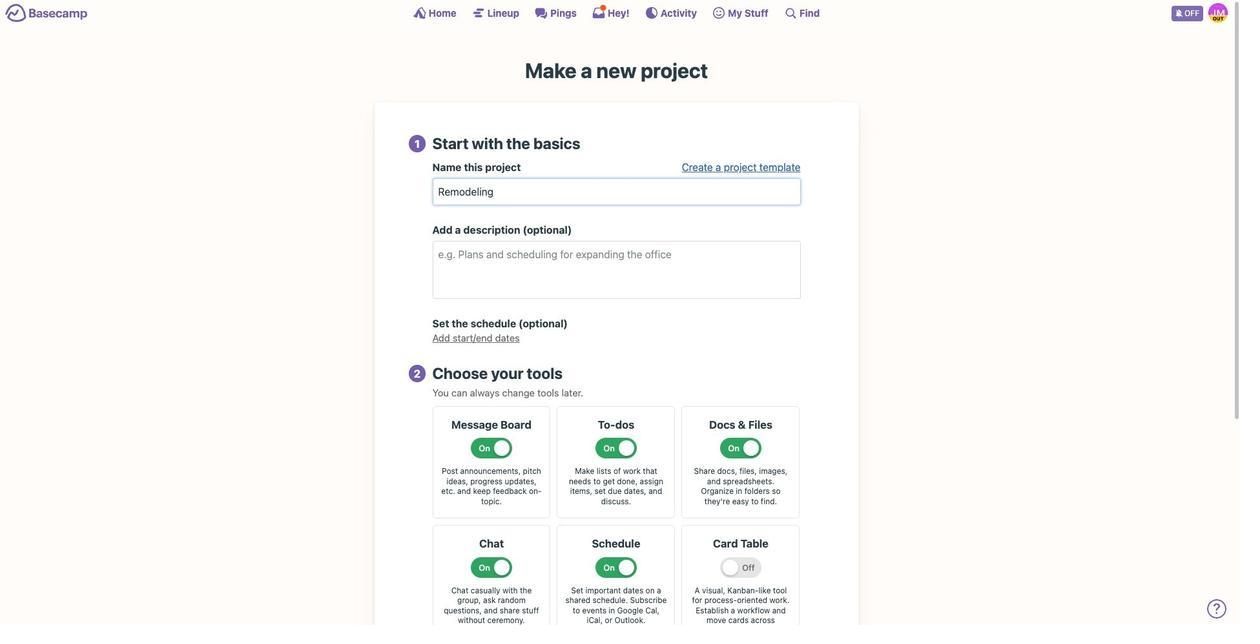 Task type: locate. For each thing, give the bounding box(es) containing it.
switch accounts image
[[5, 3, 88, 23]]

jer mill image
[[1209, 3, 1228, 23]]



Task type: describe. For each thing, give the bounding box(es) containing it.
main element
[[0, 0, 1233, 25]]

keyboard shortcut: ⌘ + / image
[[784, 6, 797, 19]]

e.g. Office Renovation text field
[[433, 178, 801, 206]]

e.g. Plans and scheduling for expanding the office text field
[[433, 241, 801, 299]]



Task type: vqa. For each thing, say whether or not it's contained in the screenshot.
the Main ELEMENT at the top of the page
yes



